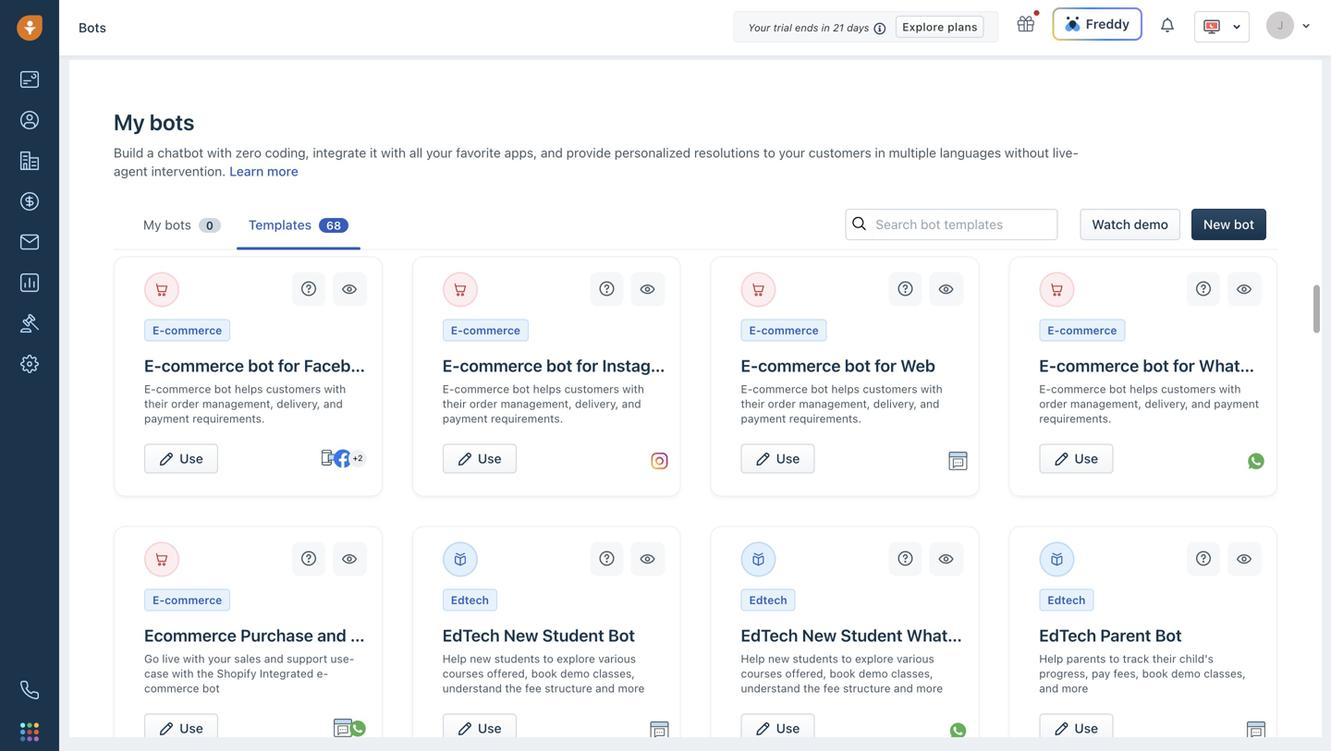 Task type: locate. For each thing, give the bounding box(es) containing it.
freshworks switcher image
[[20, 723, 39, 742]]

plans
[[948, 20, 978, 33]]

your trial ends in 21 days
[[749, 22, 870, 34]]

trial
[[774, 22, 792, 34]]

explore plans button
[[896, 16, 985, 38]]

explore plans
[[903, 20, 978, 33]]

missing translation "unavailable" for locale "en-us" image
[[1203, 18, 1222, 36]]

phone element
[[11, 672, 48, 709]]

bell regular image
[[1162, 16, 1176, 34]]

phone image
[[20, 682, 39, 700]]

ic_arrow_down image
[[1233, 20, 1242, 33]]

21
[[833, 22, 844, 34]]



Task type: vqa. For each thing, say whether or not it's contained in the screenshot.
the Email
no



Task type: describe. For each thing, give the bounding box(es) containing it.
freddy button
[[1053, 7, 1143, 41]]

ends
[[795, 22, 819, 34]]

bots
[[79, 20, 106, 35]]

ic_arrow_down image
[[1302, 20, 1311, 31]]

properties image
[[20, 314, 39, 333]]

freddy
[[1086, 16, 1130, 31]]

days
[[847, 22, 870, 34]]

ic_info_icon image
[[874, 21, 887, 36]]

in
[[822, 22, 830, 34]]

your
[[749, 22, 771, 34]]

explore
[[903, 20, 945, 33]]



